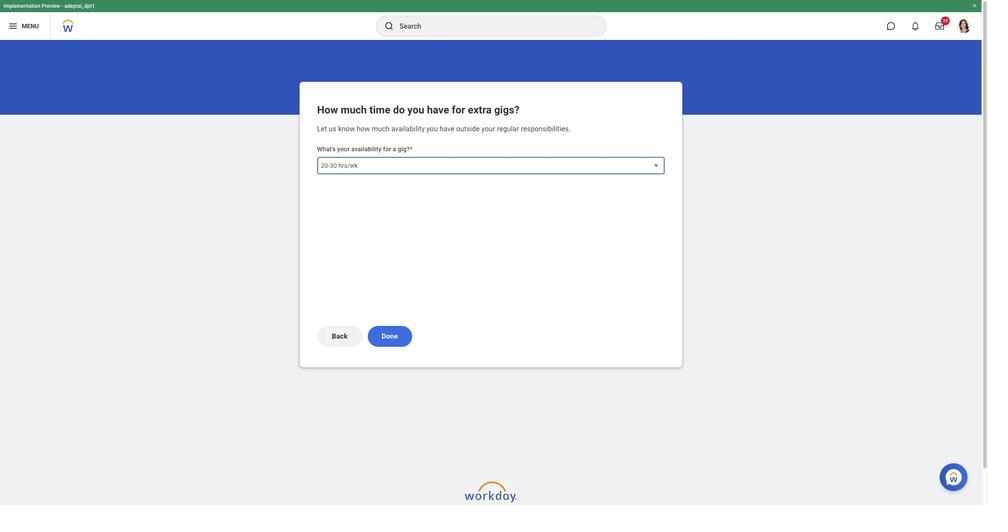 Task type: vqa. For each thing, say whether or not it's contained in the screenshot.
"LOGO" at bottom
yes



Task type: locate. For each thing, give the bounding box(es) containing it.
0 vertical spatial for
[[452, 104, 465, 116]]

you right do
[[407, 104, 424, 116]]

have left outside at the top of page
[[440, 125, 455, 133]]

you down how much time do you have for extra gigs? at the top of page
[[427, 125, 438, 133]]

how
[[317, 104, 338, 116]]

1 vertical spatial availability
[[351, 146, 382, 153]]

gigs?
[[494, 104, 519, 116]]

preview
[[42, 3, 60, 9]]

much
[[341, 104, 367, 116], [372, 125, 390, 133]]

0 horizontal spatial availability
[[351, 146, 382, 153]]

know
[[338, 125, 355, 133]]

1 horizontal spatial much
[[372, 125, 390, 133]]

for up outside at the top of page
[[452, 104, 465, 116]]

let us know how much availability you have outside your regular responsibilities.
[[317, 125, 571, 133]]

menu banner
[[0, 0, 982, 40]]

let
[[317, 125, 327, 133]]

1 vertical spatial for
[[383, 146, 391, 153]]

extra
[[468, 104, 492, 116]]

your
[[482, 125, 495, 133], [337, 146, 350, 153]]

what's your availability for a gig? *
[[317, 146, 413, 153]]

have up let us know how much availability you have outside your regular responsibilities.
[[427, 104, 449, 116]]

inbox large image
[[935, 22, 944, 30]]

your left the regular
[[482, 125, 495, 133]]

have
[[427, 104, 449, 116], [440, 125, 455, 133]]

implementation
[[3, 3, 40, 9]]

for left a
[[383, 146, 391, 153]]

33 button
[[930, 17, 950, 36]]

much right how
[[372, 125, 390, 133]]

adeptai_dpt1
[[64, 3, 95, 9]]

1 horizontal spatial for
[[452, 104, 465, 116]]

0 horizontal spatial for
[[383, 146, 391, 153]]

for
[[452, 104, 465, 116], [383, 146, 391, 153]]

close environment banner image
[[972, 3, 977, 8]]

0 horizontal spatial you
[[407, 104, 424, 116]]

availability up '*'
[[391, 125, 425, 133]]

1 horizontal spatial your
[[482, 125, 495, 133]]

1 horizontal spatial availability
[[391, 125, 425, 133]]

done button
[[368, 326, 412, 347]]

do
[[393, 104, 405, 116]]

time
[[369, 104, 390, 116]]

your right what's
[[337, 146, 350, 153]]

done
[[382, 333, 398, 341]]

0 vertical spatial availability
[[391, 125, 425, 133]]

availability down how
[[351, 146, 382, 153]]

gig?
[[398, 146, 410, 153]]

a
[[393, 146, 396, 153]]

regular
[[497, 125, 519, 133]]

how
[[357, 125, 370, 133]]

0 horizontal spatial your
[[337, 146, 350, 153]]

0 vertical spatial you
[[407, 104, 424, 116]]

0 vertical spatial much
[[341, 104, 367, 116]]

1 horizontal spatial you
[[427, 125, 438, 133]]

much up know
[[341, 104, 367, 116]]

you
[[407, 104, 424, 116], [427, 125, 438, 133]]

profile logan mcneil image
[[957, 19, 971, 35]]

availability
[[391, 125, 425, 133], [351, 146, 382, 153]]



Task type: describe. For each thing, give the bounding box(es) containing it.
menu
[[22, 22, 39, 29]]

implementation preview -   adeptai_dpt1
[[3, 3, 95, 9]]

Search Workday  search field
[[400, 17, 589, 36]]

us
[[329, 125, 336, 133]]

outside
[[456, 125, 480, 133]]

1 vertical spatial much
[[372, 125, 390, 133]]

*
[[410, 146, 413, 153]]

33
[[943, 18, 948, 23]]

menu button
[[0, 12, 50, 40]]

justify image
[[8, 21, 18, 31]]

1 vertical spatial have
[[440, 125, 455, 133]]

what's
[[317, 146, 336, 153]]

back button
[[317, 326, 362, 347]]

-
[[61, 3, 63, 9]]

logo image
[[465, 478, 517, 506]]

responsibilities.
[[521, 125, 571, 133]]

0 vertical spatial your
[[482, 125, 495, 133]]

1 vertical spatial you
[[427, 125, 438, 133]]

back
[[332, 333, 348, 341]]

notifications large image
[[911, 22, 920, 30]]

search image
[[384, 21, 394, 31]]

0 horizontal spatial much
[[341, 104, 367, 116]]

0 vertical spatial have
[[427, 104, 449, 116]]

1 vertical spatial your
[[337, 146, 350, 153]]

how much time do you have for extra gigs?
[[317, 104, 519, 116]]



